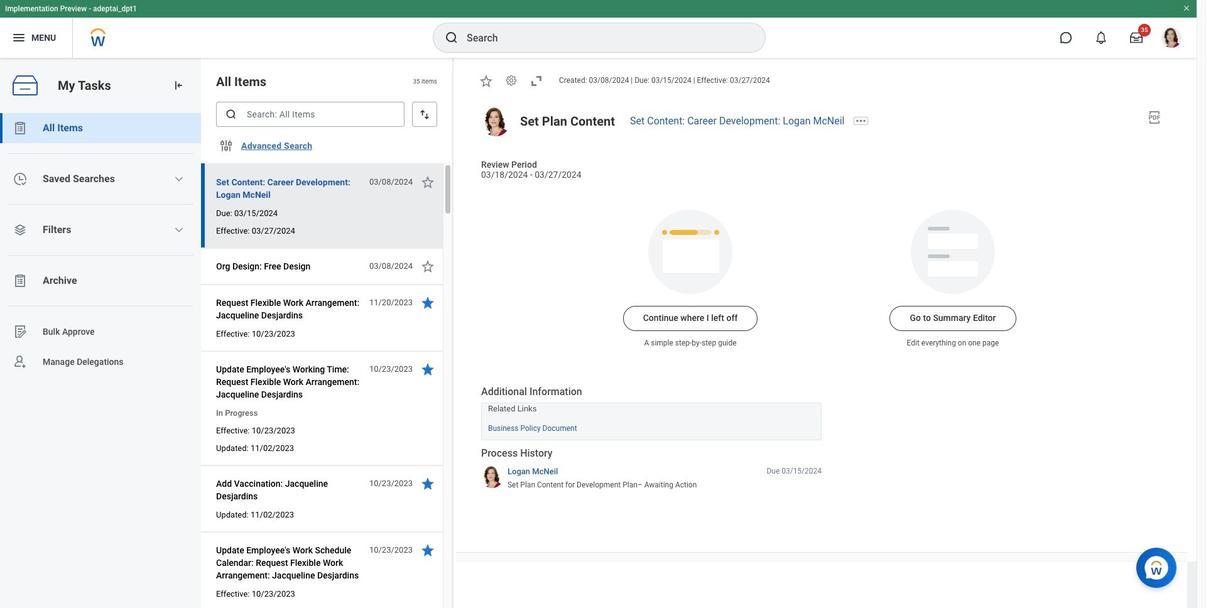 Task type: vqa. For each thing, say whether or not it's contained in the screenshot.
Process History region
yes



Task type: describe. For each thing, give the bounding box(es) containing it.
3 star image from the top
[[420, 476, 435, 491]]

view printable version (pdf) image
[[1147, 110, 1162, 125]]

additional information region
[[481, 385, 822, 440]]

inbox large image
[[1130, 31, 1143, 44]]

Search: All Items text field
[[216, 102, 405, 127]]

2 star image from the top
[[420, 362, 435, 377]]

perspective image
[[13, 222, 28, 237]]

item list element
[[201, 58, 454, 608]]

configure image
[[219, 138, 234, 153]]

sort image
[[418, 108, 431, 121]]

1 star image from the top
[[420, 259, 435, 274]]

employee's photo (logan mcneil) image
[[481, 107, 510, 136]]

2 clipboard image from the top
[[13, 273, 28, 288]]

user plus image
[[13, 354, 28, 369]]

process history region
[[481, 446, 822, 494]]

rename image
[[13, 324, 28, 339]]



Task type: locate. For each thing, give the bounding box(es) containing it.
star image
[[420, 259, 435, 274], [420, 362, 435, 377], [420, 476, 435, 491]]

clock check image
[[13, 171, 28, 187]]

profile logan mcneil image
[[1161, 28, 1182, 50]]

1 clipboard image from the top
[[13, 121, 28, 136]]

1 horizontal spatial search image
[[444, 30, 459, 45]]

list
[[0, 113, 201, 377]]

clipboard image
[[13, 121, 28, 136], [13, 273, 28, 288]]

gear image
[[505, 74, 518, 87]]

0 vertical spatial chevron down image
[[174, 174, 184, 184]]

banner
[[0, 0, 1197, 58]]

chevron down image
[[174, 174, 184, 184], [174, 225, 184, 235]]

clipboard image up clock check 'icon'
[[13, 121, 28, 136]]

1 vertical spatial search image
[[225, 108, 237, 121]]

0 horizontal spatial search image
[[225, 108, 237, 121]]

0 vertical spatial clipboard image
[[13, 121, 28, 136]]

search image inside the item list element
[[225, 108, 237, 121]]

2 vertical spatial star image
[[420, 476, 435, 491]]

chevron down image for clock check 'icon'
[[174, 174, 184, 184]]

0 vertical spatial star image
[[420, 259, 435, 274]]

close environment banner image
[[1183, 4, 1190, 12]]

2 chevron down image from the top
[[174, 225, 184, 235]]

chevron down image for perspective icon
[[174, 225, 184, 235]]

Search Workday  search field
[[467, 24, 739, 52]]

fullscreen image
[[529, 73, 544, 88]]

clipboard image up rename image
[[13, 273, 28, 288]]

star image
[[479, 73, 494, 88], [420, 175, 435, 190], [420, 295, 435, 310], [420, 543, 435, 558]]

1 chevron down image from the top
[[174, 174, 184, 184]]

1 vertical spatial clipboard image
[[13, 273, 28, 288]]

search image
[[444, 30, 459, 45], [225, 108, 237, 121]]

notifications large image
[[1095, 31, 1107, 44]]

0 vertical spatial search image
[[444, 30, 459, 45]]

1 vertical spatial star image
[[420, 362, 435, 377]]

justify image
[[11, 30, 26, 45]]

1 vertical spatial chevron down image
[[174, 225, 184, 235]]

transformation import image
[[172, 79, 185, 92]]



